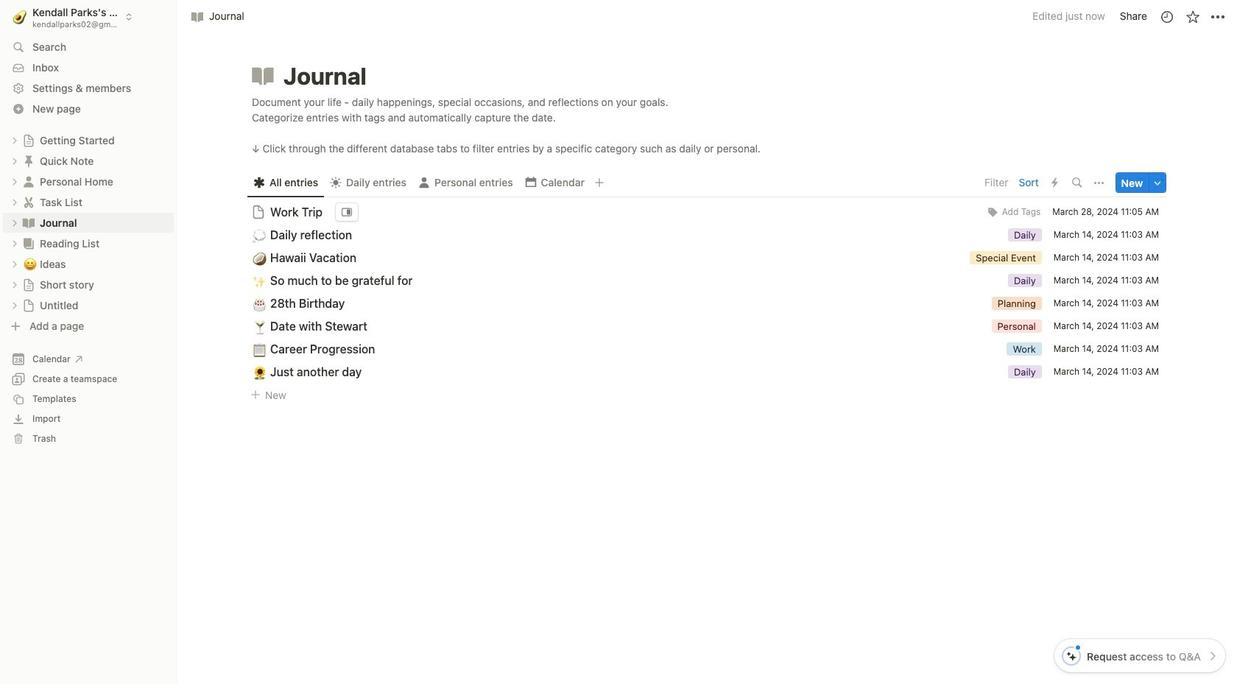 Task type: vqa. For each thing, say whether or not it's contained in the screenshot.
fifth Open icon from the bottom
yes



Task type: locate. For each thing, give the bounding box(es) containing it.
1 open image from the top
[[10, 198, 19, 207]]

📋 image
[[253, 340, 267, 359]]

open image
[[10, 198, 19, 207], [10, 280, 19, 289], [10, 301, 19, 310]]

2 vertical spatial open image
[[10, 301, 19, 310]]

create and view automations image
[[1052, 178, 1059, 188]]

0 vertical spatial open image
[[10, 198, 19, 207]]

tab
[[248, 173, 324, 193], [324, 173, 413, 193], [413, 173, 519, 193], [519, 173, 591, 193]]

1 vertical spatial open image
[[10, 280, 19, 289]]

updates image
[[1160, 9, 1175, 24]]

open in side peek image
[[342, 207, 352, 218]]

5 open image from the top
[[10, 239, 19, 248]]

6 open image from the top
[[10, 260, 19, 269]]

open image
[[10, 136, 19, 145], [10, 157, 19, 165], [10, 177, 19, 186], [10, 218, 19, 227], [10, 239, 19, 248], [10, 260, 19, 269]]

1 open image from the top
[[10, 136, 19, 145]]

🎂 image
[[253, 295, 267, 313]]

change page icon image
[[250, 63, 276, 89], [22, 134, 35, 147], [21, 154, 36, 168], [21, 174, 36, 189], [21, 195, 36, 210], [21, 216, 36, 230], [21, 236, 36, 251], [22, 278, 35, 291], [22, 299, 35, 312]]

tab list
[[248, 168, 981, 198]]

2 open image from the top
[[10, 157, 19, 165]]



Task type: describe. For each thing, give the bounding box(es) containing it.
2 open image from the top
[[10, 280, 19, 289]]

😀 image
[[24, 255, 37, 272]]

2 tab from the left
[[324, 173, 413, 193]]

3 open image from the top
[[10, 177, 19, 186]]

🥑 image
[[13, 8, 27, 26]]

3 open image from the top
[[10, 301, 19, 310]]

🥥 image
[[253, 249, 267, 267]]

3 tab from the left
[[413, 173, 519, 193]]

🍸 image
[[253, 317, 267, 336]]

4 tab from the left
[[519, 173, 591, 193]]

🌻 image
[[253, 363, 267, 381]]

4 open image from the top
[[10, 218, 19, 227]]

1 tab from the left
[[248, 173, 324, 193]]

💭 image
[[253, 226, 267, 244]]

favorite image
[[1186, 9, 1201, 24]]

✨ image
[[253, 272, 267, 290]]



